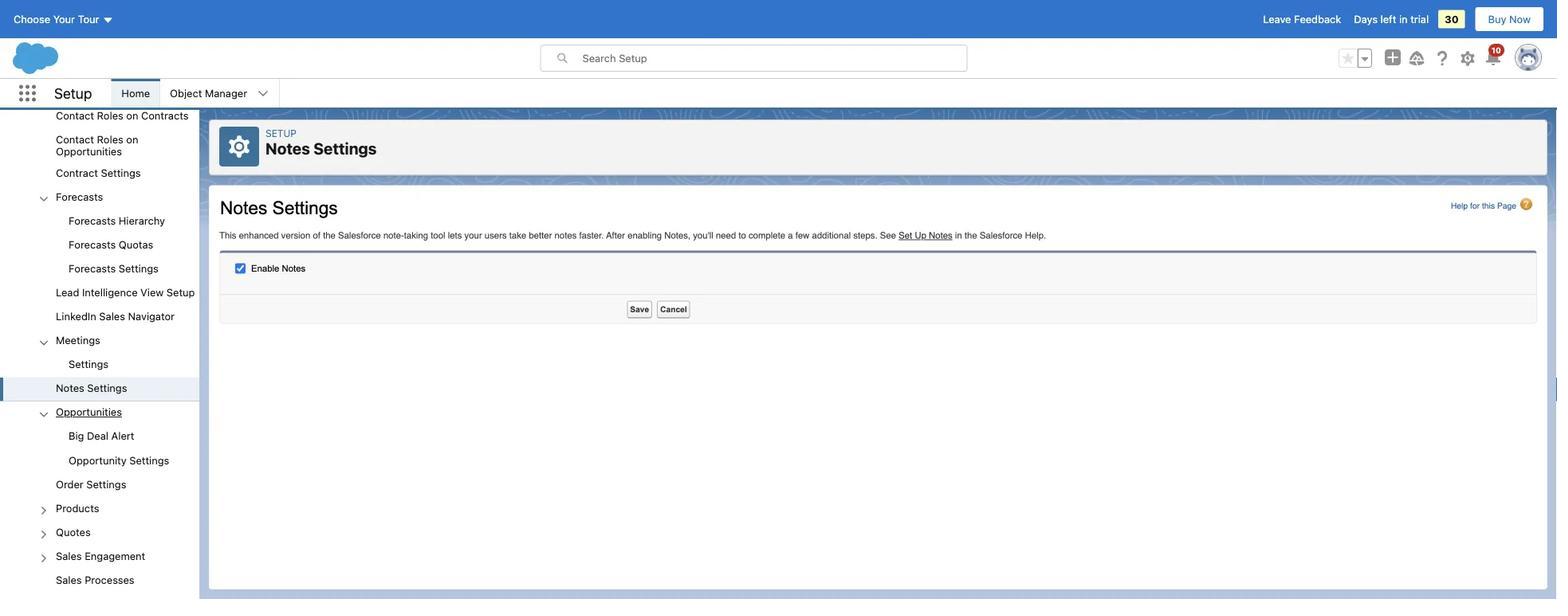 Task type: locate. For each thing, give the bounding box(es) containing it.
2 roles from the top
[[97, 133, 123, 145]]

buy
[[1488, 13, 1506, 25]]

on inside contact roles on contracts link
[[126, 109, 138, 121]]

1 vertical spatial contact
[[56, 133, 94, 145]]

setup inside lead intelligence view setup link
[[167, 286, 195, 298]]

order settings link
[[56, 478, 126, 493]]

leave feedback link
[[1263, 13, 1341, 25]]

opportunity
[[69, 454, 127, 466]]

1 on from the top
[[126, 109, 138, 121]]

deal
[[87, 430, 108, 442]]

setup notes settings
[[265, 128, 377, 158]]

1 horizontal spatial setup
[[167, 286, 195, 298]]

1 roles from the top
[[97, 109, 123, 121]]

0 vertical spatial roles
[[97, 109, 123, 121]]

1 contact from the top
[[56, 109, 94, 121]]

object
[[170, 87, 202, 99]]

contact up contact roles on opportunities
[[56, 109, 94, 121]]

forecasts
[[56, 190, 103, 202], [69, 214, 116, 226], [69, 238, 116, 250], [69, 262, 116, 274]]

group containing forecasts hierarchy
[[0, 210, 199, 282]]

linkedin sales navigator
[[56, 310, 175, 322]]

0 vertical spatial sales
[[99, 310, 125, 322]]

0 horizontal spatial setup
[[54, 85, 92, 102]]

linkedin sales navigator link
[[56, 310, 175, 325]]

view
[[140, 286, 164, 298]]

settings for forecasts settings
[[119, 262, 159, 274]]

products
[[56, 502, 99, 514]]

buy now button
[[1475, 6, 1544, 32]]

contact
[[56, 109, 94, 121], [56, 133, 94, 145]]

roles
[[97, 109, 123, 121], [97, 133, 123, 145]]

sales inside linkedin sales navigator link
[[99, 310, 125, 322]]

setup for setup notes settings
[[265, 128, 296, 139]]

1 horizontal spatial notes
[[265, 139, 310, 158]]

on down contact roles on contracts link
[[126, 133, 138, 145]]

navigator
[[128, 310, 175, 322]]

forecasts up forecasts settings at the top of the page
[[69, 238, 116, 250]]

1 vertical spatial sales
[[56, 550, 82, 562]]

on down home link
[[126, 109, 138, 121]]

notes
[[265, 139, 310, 158], [56, 382, 84, 394]]

hierarchy
[[119, 214, 165, 226]]

10
[[1492, 45, 1501, 55]]

group for opportunities
[[0, 426, 199, 473]]

notes down settings 'link'
[[56, 382, 84, 394]]

settings
[[314, 139, 377, 158], [101, 167, 141, 178], [119, 262, 159, 274], [69, 358, 108, 370], [87, 382, 127, 394], [129, 454, 169, 466], [86, 478, 126, 490]]

1 vertical spatial roles
[[97, 133, 123, 145]]

on for opportunities
[[126, 133, 138, 145]]

opportunities down notes settings link
[[56, 406, 122, 418]]

your
[[53, 13, 75, 25]]

forecasts down forecasts quotas link
[[69, 262, 116, 274]]

contact roles on contracts link
[[56, 109, 189, 123]]

object manager
[[170, 87, 247, 99]]

settings inside the meetings tree item
[[69, 358, 108, 370]]

2 contact from the top
[[56, 133, 94, 145]]

2 vertical spatial group
[[0, 426, 199, 473]]

0 vertical spatial group
[[1339, 49, 1372, 68]]

1 opportunities from the top
[[56, 145, 122, 157]]

sales engagement
[[56, 550, 145, 562]]

contact roles on opportunities
[[56, 133, 138, 157]]

quotas
[[119, 238, 153, 250]]

meetings tree item
[[0, 330, 199, 378]]

sales processes link
[[56, 574, 134, 589]]

2 opportunities from the top
[[56, 406, 122, 418]]

contact up contract
[[56, 133, 94, 145]]

roles for opportunities
[[97, 133, 123, 145]]

sales down quotes link
[[56, 550, 82, 562]]

choose your tour
[[14, 13, 99, 25]]

order settings
[[56, 478, 126, 490]]

1 vertical spatial group
[[0, 210, 199, 282]]

2 vertical spatial setup
[[167, 286, 195, 298]]

sales engagement link
[[56, 550, 145, 565]]

settings inside opportunities tree item
[[129, 454, 169, 466]]

group
[[1339, 49, 1372, 68], [0, 210, 199, 282], [0, 426, 199, 473]]

contract settings
[[56, 167, 141, 178]]

settings link
[[69, 358, 108, 373]]

opportunities
[[56, 145, 122, 157], [56, 406, 122, 418]]

opportunities up contract settings
[[56, 145, 122, 157]]

sales inside sales processes link
[[56, 574, 82, 586]]

notes inside "tree item"
[[56, 382, 84, 394]]

engagement
[[85, 550, 145, 562]]

contract
[[56, 167, 98, 178]]

setup for setup
[[54, 85, 92, 102]]

opportunity settings
[[69, 454, 169, 466]]

buy now
[[1488, 13, 1531, 25]]

1 vertical spatial opportunities
[[56, 406, 122, 418]]

forecasts down contract
[[56, 190, 103, 202]]

roles inside contact roles on opportunities
[[97, 133, 123, 145]]

0 vertical spatial on
[[126, 109, 138, 121]]

2 vertical spatial sales
[[56, 574, 82, 586]]

notes settings link
[[56, 382, 127, 397]]

notes settings
[[56, 382, 127, 394]]

roles down contact roles on contracts link
[[97, 133, 123, 145]]

contact roles on contracts
[[56, 109, 189, 121]]

notes down setup link
[[265, 139, 310, 158]]

0 vertical spatial opportunities
[[56, 145, 122, 157]]

forecasts for forecasts link
[[56, 190, 103, 202]]

1 vertical spatial on
[[126, 133, 138, 145]]

0 horizontal spatial notes
[[56, 382, 84, 394]]

settings inside "tree item"
[[87, 382, 127, 394]]

forecasts down forecasts link
[[69, 214, 116, 226]]

forecasts for forecasts settings
[[69, 262, 116, 274]]

sales down the sales engagement link
[[56, 574, 82, 586]]

forecasts tree item
[[0, 186, 199, 282]]

0 vertical spatial contact
[[56, 109, 94, 121]]

now
[[1509, 13, 1531, 25]]

1 vertical spatial notes
[[56, 382, 84, 394]]

setup inside the setup notes settings
[[265, 128, 296, 139]]

products link
[[56, 502, 99, 517]]

settings for notes settings
[[87, 382, 127, 394]]

setup
[[54, 85, 92, 102], [265, 128, 296, 139], [167, 286, 195, 298]]

sales for processes
[[56, 574, 82, 586]]

forecasts quotas link
[[69, 238, 153, 253]]

sales down intelligence
[[99, 310, 125, 322]]

0 vertical spatial notes
[[265, 139, 310, 158]]

2 horizontal spatial setup
[[265, 128, 296, 139]]

quotes link
[[56, 526, 91, 541]]

roles up contact roles on opportunities
[[97, 109, 123, 121]]

sales
[[99, 310, 125, 322], [56, 550, 82, 562], [56, 574, 82, 586]]

settings inside forecasts tree item
[[119, 262, 159, 274]]

on inside contact roles on opportunities
[[126, 133, 138, 145]]

left
[[1381, 13, 1396, 25]]

sales for engagement
[[56, 550, 82, 562]]

on
[[126, 109, 138, 121], [126, 133, 138, 145]]

0 vertical spatial setup
[[54, 85, 92, 102]]

1 vertical spatial setup
[[265, 128, 296, 139]]

2 on from the top
[[126, 133, 138, 145]]

contact inside contact roles on opportunities
[[56, 133, 94, 145]]

forecasts link
[[56, 190, 103, 205]]

forecasts settings
[[69, 262, 159, 274]]

group containing big deal alert
[[0, 426, 199, 473]]



Task type: vqa. For each thing, say whether or not it's contained in the screenshot.
'lead' on the top
yes



Task type: describe. For each thing, give the bounding box(es) containing it.
tour
[[78, 13, 99, 25]]

forecasts for forecasts quotas
[[69, 238, 116, 250]]

choose your tour button
[[13, 6, 114, 32]]

meetings
[[56, 334, 100, 346]]

contact for contact roles on contracts
[[56, 109, 94, 121]]

linkedin
[[56, 310, 96, 322]]

lead
[[56, 286, 79, 298]]

feedback
[[1294, 13, 1341, 25]]

big
[[69, 430, 84, 442]]

big deal alert
[[69, 430, 134, 442]]

Search Setup text field
[[582, 45, 967, 71]]

contracts
[[141, 109, 189, 121]]

order
[[56, 478, 84, 490]]

intelligence
[[82, 286, 138, 298]]

30
[[1445, 13, 1459, 25]]

days
[[1354, 13, 1378, 25]]

opportunities link
[[56, 406, 122, 421]]

meetings link
[[56, 334, 100, 349]]

alert
[[111, 430, 134, 442]]

opportunities inside tree item
[[56, 406, 122, 418]]

forecasts quotas
[[69, 238, 153, 250]]

notes inside the setup notes settings
[[265, 139, 310, 158]]

settings for contract settings
[[101, 167, 141, 178]]

big deal alert link
[[69, 430, 134, 445]]

opportunities tree item
[[0, 402, 199, 473]]

quotes
[[56, 526, 91, 538]]

forecasts for forecasts hierarchy
[[69, 214, 116, 226]]

sales processes
[[56, 574, 134, 586]]

opportunity settings link
[[69, 454, 169, 469]]

forecasts hierarchy link
[[69, 214, 165, 229]]

contact roles on opportunities link
[[56, 133, 199, 157]]

10 button
[[1484, 44, 1504, 68]]

settings for opportunity settings
[[129, 454, 169, 466]]

home link
[[112, 79, 160, 108]]

lead intelligence view setup link
[[56, 286, 195, 301]]

opportunities inside contact roles on opportunities
[[56, 145, 122, 157]]

leave feedback
[[1263, 13, 1341, 25]]

days left in trial
[[1354, 13, 1429, 25]]

home
[[121, 87, 150, 99]]

setup link
[[265, 128, 296, 139]]

notes settings tree item
[[0, 378, 199, 402]]

forecasts hierarchy
[[69, 214, 165, 226]]

manager
[[205, 87, 247, 99]]

contract settings link
[[56, 167, 141, 181]]

lead intelligence view setup
[[56, 286, 195, 298]]

contact for contact roles on opportunities
[[56, 133, 94, 145]]

object manager link
[[160, 79, 257, 108]]

forecasts settings link
[[69, 262, 159, 277]]

processes
[[85, 574, 134, 586]]

in
[[1399, 13, 1408, 25]]

group for forecasts
[[0, 210, 199, 282]]

trial
[[1411, 13, 1429, 25]]

leave
[[1263, 13, 1291, 25]]

roles for contracts
[[97, 109, 123, 121]]

settings inside the setup notes settings
[[314, 139, 377, 158]]

settings for order settings
[[86, 478, 126, 490]]

on for contracts
[[126, 109, 138, 121]]

choose
[[14, 13, 50, 25]]



